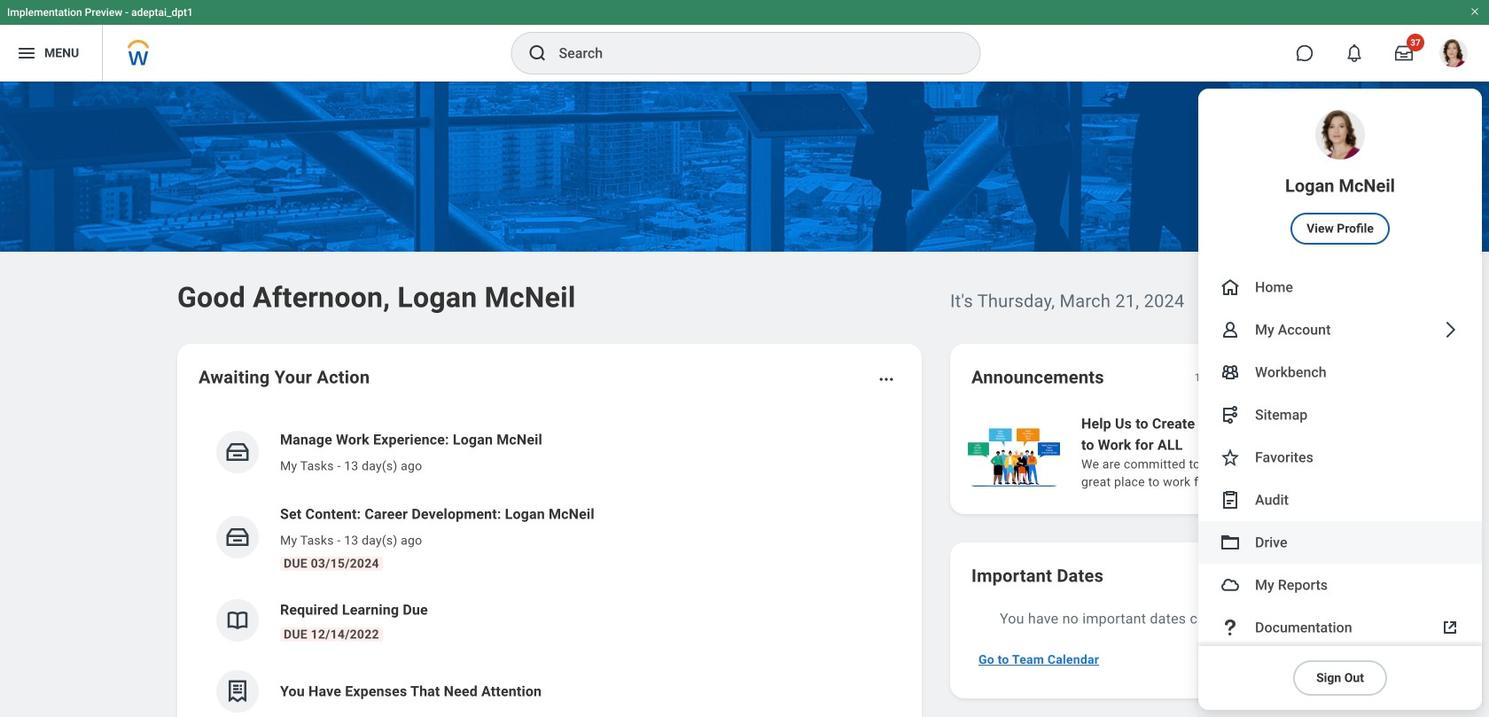 Task type: vqa. For each thing, say whether or not it's contained in the screenshot.
EMPLOYEE'S PHOTO (OLIVER REYNOLDS)
no



Task type: describe. For each thing, give the bounding box(es) containing it.
3 menu item from the top
[[1199, 309, 1483, 351]]

endpoints image
[[1220, 404, 1242, 426]]

2 inbox image from the top
[[224, 524, 251, 551]]

related actions image
[[878, 371, 896, 388]]

home image
[[1220, 277, 1242, 298]]

folder open image
[[1220, 532, 1242, 553]]

1 inbox image from the top
[[224, 439, 251, 466]]

7 menu item from the top
[[1199, 479, 1483, 521]]

2 menu item from the top
[[1199, 266, 1483, 309]]

ext link image
[[1440, 617, 1461, 638]]

4 menu item from the top
[[1199, 351, 1483, 394]]

question image
[[1220, 617, 1242, 638]]

book open image
[[224, 607, 251, 634]]

dashboard expenses image
[[224, 678, 251, 705]]

search image
[[527, 43, 548, 64]]

chevron left small image
[[1236, 369, 1254, 387]]

1 menu item from the top
[[1199, 89, 1483, 266]]

8 menu item from the top
[[1199, 521, 1483, 564]]

logan mcneil image
[[1440, 39, 1469, 67]]

1 horizontal spatial list
[[965, 411, 1490, 493]]

6 menu item from the top
[[1199, 436, 1483, 479]]

inbox large image
[[1396, 44, 1414, 62]]

5 menu item from the top
[[1199, 394, 1483, 436]]



Task type: locate. For each thing, give the bounding box(es) containing it.
menu
[[1199, 89, 1483, 710]]

list
[[965, 411, 1490, 493], [199, 415, 901, 717]]

1 vertical spatial inbox image
[[224, 524, 251, 551]]

9 menu item from the top
[[1199, 564, 1483, 607]]

0 vertical spatial inbox image
[[224, 439, 251, 466]]

contact card matrix manager image
[[1220, 362, 1242, 383]]

chevron right small image
[[1268, 369, 1286, 387]]

status
[[1195, 371, 1224, 385]]

notifications large image
[[1346, 44, 1364, 62]]

menu item
[[1199, 89, 1483, 266], [1199, 266, 1483, 309], [1199, 309, 1483, 351], [1199, 351, 1483, 394], [1199, 394, 1483, 436], [1199, 436, 1483, 479], [1199, 479, 1483, 521], [1199, 521, 1483, 564], [1199, 564, 1483, 607], [1199, 607, 1483, 649]]

inbox image
[[224, 439, 251, 466], [224, 524, 251, 551]]

Search Workday  search field
[[559, 34, 944, 73]]

justify image
[[16, 43, 37, 64]]

chevron right image
[[1440, 319, 1461, 341]]

0 horizontal spatial list
[[199, 415, 901, 717]]

banner
[[0, 0, 1490, 710]]

avatar image
[[1220, 575, 1242, 596]]

close environment banner image
[[1470, 6, 1481, 17]]

paste image
[[1220, 490, 1242, 511]]

star image
[[1220, 447, 1242, 468]]

10 menu item from the top
[[1199, 607, 1483, 649]]

main content
[[0, 82, 1490, 717]]



